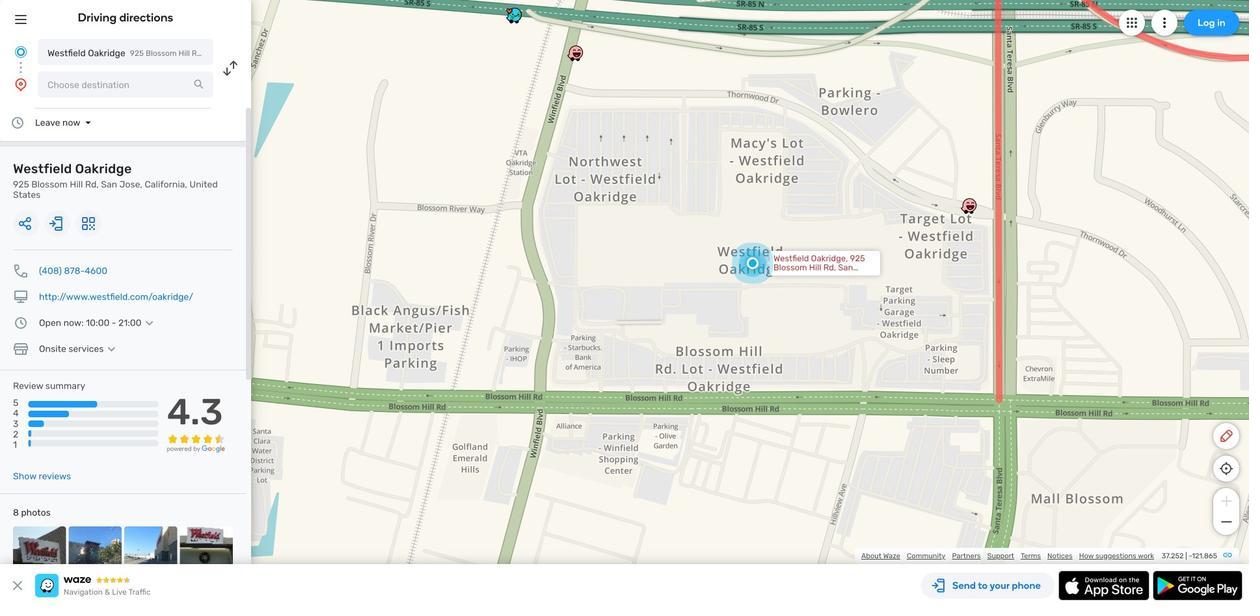 Task type: locate. For each thing, give the bounding box(es) containing it.
clock image up store icon
[[13, 316, 29, 331]]

image 1 of westfield oakridge, san jose image
[[13, 527, 66, 580]]

pencil image
[[1219, 429, 1234, 444]]

1 vertical spatial chevron down image
[[104, 344, 119, 355]]

location image
[[13, 77, 29, 92]]

clock image
[[10, 115, 25, 131], [13, 316, 29, 331]]

0 vertical spatial chevron down image
[[142, 318, 157, 329]]

image 4 of westfield oakridge, san jose image
[[180, 527, 233, 580]]

image 3 of westfield oakridge, san jose image
[[124, 527, 177, 580]]

store image
[[13, 342, 29, 357]]

chevron down image
[[142, 318, 157, 329], [104, 344, 119, 355]]

computer image
[[13, 290, 29, 305]]

image 2 of westfield oakridge, san jose image
[[69, 527, 122, 580]]

x image
[[10, 578, 25, 594]]

0 vertical spatial clock image
[[10, 115, 25, 131]]

0 horizontal spatial chevron down image
[[104, 344, 119, 355]]

1 vertical spatial clock image
[[13, 316, 29, 331]]

clock image down 'location' icon
[[10, 115, 25, 131]]



Task type: describe. For each thing, give the bounding box(es) containing it.
zoom in image
[[1218, 494, 1234, 509]]

1 horizontal spatial chevron down image
[[142, 318, 157, 329]]

call image
[[13, 263, 29, 279]]

link image
[[1222, 550, 1233, 561]]

Choose destination text field
[[38, 72, 213, 98]]

zoom out image
[[1218, 515, 1234, 530]]

current location image
[[13, 44, 29, 60]]



Task type: vqa. For each thing, say whether or not it's contained in the screenshot.
Show reviews
no



